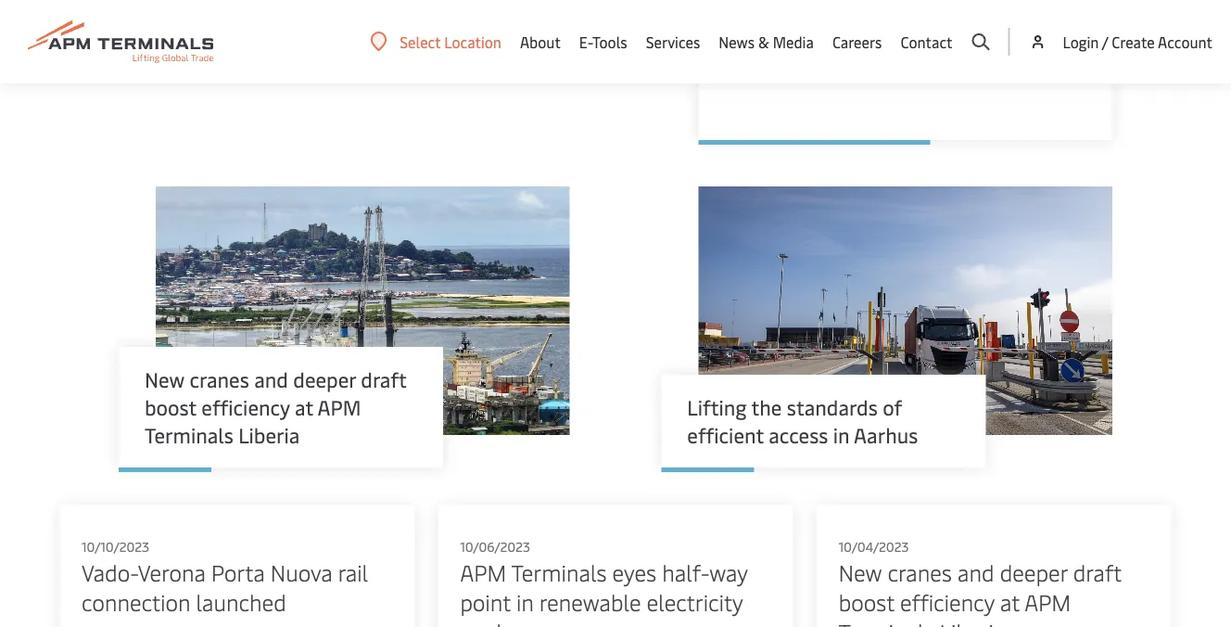 Task type: describe. For each thing, give the bounding box(es) containing it.
standards
[[787, 393, 878, 421]]

create
[[1112, 32, 1155, 51]]

news & media button
[[719, 0, 814, 83]]

login / create account link
[[1029, 0, 1213, 83]]

news
[[719, 32, 755, 52]]

location
[[445, 32, 502, 51]]

draft inside new cranes and deeper draft boost efficiency at apm terminals liberia
[[361, 365, 407, 393]]

lifting
[[688, 393, 747, 421]]

careers button
[[833, 0, 883, 83]]

draft inside 10/04/2023 new cranes and deeper draft boost efficiency at apm terminals liberia
[[1074, 557, 1122, 587]]

of
[[883, 393, 903, 421]]

10/04/2023
[[839, 538, 909, 555]]

tools
[[593, 32, 628, 52]]

lifting the standards of efficient access in aarhus link
[[688, 393, 960, 449]]

10/10/2023 vado-verona porta nuova rail connection launched
[[82, 538, 368, 617]]

account
[[1159, 32, 1213, 51]]

in inside lifting the standards of efficient access in aarhus
[[834, 421, 850, 449]]

e-tools button
[[580, 0, 628, 83]]

about button
[[520, 0, 561, 83]]

select
[[400, 32, 441, 51]]

launched
[[196, 587, 286, 617]]

verona
[[138, 557, 206, 587]]

half-
[[663, 557, 710, 587]]

the
[[752, 393, 782, 421]]

deeper inside 10/04/2023 new cranes and deeper draft boost efficiency at apm terminals liberia
[[1001, 557, 1068, 587]]

way
[[710, 557, 748, 587]]

/
[[1103, 32, 1109, 51]]

cranes inside 10/04/2023 new cranes and deeper draft boost efficiency at apm terminals liberia
[[888, 557, 953, 587]]

terminals inside 10/06/2023 apm terminals eyes half-way point in renewable electricity goal
[[512, 557, 607, 587]]

terminals inside new cranes and deeper draft boost efficiency at apm terminals liberia
[[145, 421, 234, 449]]

point
[[460, 587, 511, 617]]

at inside 10/04/2023 new cranes and deeper draft boost efficiency at apm terminals liberia
[[1001, 587, 1020, 617]]

10/04/2023 new cranes and deeper draft boost efficiency at apm terminals liberia
[[839, 538, 1122, 627]]

&
[[759, 32, 770, 52]]

access
[[769, 421, 829, 449]]

efficiency inside new cranes and deeper draft boost efficiency at apm terminals liberia
[[202, 393, 290, 421]]

efficient
[[688, 421, 764, 449]]

at inside new cranes and deeper draft boost efficiency at apm terminals liberia
[[295, 393, 313, 421]]

about
[[520, 32, 561, 52]]



Task type: vqa. For each thing, say whether or not it's contained in the screenshot.
'Login'
yes



Task type: locate. For each thing, give the bounding box(es) containing it.
1 vertical spatial and
[[958, 557, 995, 587]]

0 vertical spatial liberia
[[239, 421, 300, 449]]

0 horizontal spatial new
[[145, 365, 185, 393]]

0 horizontal spatial at
[[295, 393, 313, 421]]

goal
[[460, 616, 503, 627]]

1 horizontal spatial liberia
[[940, 616, 1006, 627]]

at
[[295, 393, 313, 421], [1001, 587, 1020, 617]]

new cranes and deeper draft boost efficiency at apm terminals liberia
[[145, 365, 407, 449]]

apm inside 10/06/2023 apm terminals eyes half-way point in renewable electricity goal
[[460, 557, 507, 587]]

2 horizontal spatial terminals
[[839, 616, 935, 627]]

select location
[[400, 32, 502, 51]]

1 horizontal spatial apm
[[460, 557, 507, 587]]

0 vertical spatial and
[[254, 365, 288, 393]]

2 horizontal spatial apm
[[1025, 587, 1072, 617]]

new inside 10/04/2023 new cranes and deeper draft boost efficiency at apm terminals liberia
[[839, 557, 883, 587]]

2 vertical spatial terminals
[[839, 616, 935, 627]]

0 horizontal spatial apm
[[318, 393, 361, 421]]

1 horizontal spatial cranes
[[888, 557, 953, 587]]

select location button
[[370, 31, 502, 52]]

new
[[145, 365, 185, 393], [839, 557, 883, 587]]

0 horizontal spatial liberia
[[239, 421, 300, 449]]

eyes
[[613, 557, 657, 587]]

liberia
[[239, 421, 300, 449], [940, 616, 1006, 627]]

0 horizontal spatial in
[[517, 587, 534, 617]]

contact
[[901, 32, 953, 52]]

0 horizontal spatial cranes
[[190, 365, 249, 393]]

1 horizontal spatial in
[[834, 421, 850, 449]]

electricity
[[647, 587, 743, 617]]

0 horizontal spatial and
[[254, 365, 288, 393]]

deeper
[[293, 365, 356, 393], [1001, 557, 1068, 587]]

0 vertical spatial draft
[[361, 365, 407, 393]]

in inside 10/06/2023 apm terminals eyes half-way point in renewable electricity goal
[[517, 587, 534, 617]]

terminals inside 10/04/2023 new cranes and deeper draft boost efficiency at apm terminals liberia
[[839, 616, 935, 627]]

in down 'standards'
[[834, 421, 850, 449]]

1 horizontal spatial boost
[[839, 587, 895, 617]]

in right point
[[517, 587, 534, 617]]

1 horizontal spatial draft
[[1074, 557, 1122, 587]]

0 horizontal spatial draft
[[361, 365, 407, 393]]

and
[[254, 365, 288, 393], [958, 557, 995, 587]]

0 vertical spatial at
[[295, 393, 313, 421]]

0 vertical spatial new
[[145, 365, 185, 393]]

lifting the standards of efficient access in aarhus
[[688, 393, 919, 449]]

login / create account
[[1063, 32, 1213, 51]]

deeper inside new cranes and deeper draft boost efficiency at apm terminals liberia
[[293, 365, 356, 393]]

1 horizontal spatial efficiency
[[901, 587, 995, 617]]

e-
[[580, 32, 593, 52]]

efficiency
[[202, 393, 290, 421], [901, 587, 995, 617]]

1 horizontal spatial at
[[1001, 587, 1020, 617]]

renewable
[[540, 587, 641, 617]]

in
[[834, 421, 850, 449], [517, 587, 534, 617]]

aarhus
[[854, 421, 919, 449]]

1 vertical spatial draft
[[1074, 557, 1122, 587]]

cranes
[[190, 365, 249, 393], [888, 557, 953, 587]]

apm inside 10/04/2023 new cranes and deeper draft boost efficiency at apm terminals liberia
[[1025, 587, 1072, 617]]

boost inside new cranes and deeper draft boost efficiency at apm terminals liberia
[[145, 393, 197, 421]]

1 vertical spatial terminals
[[512, 557, 607, 587]]

liberia inside new cranes and deeper draft boost efficiency at apm terminals liberia
[[239, 421, 300, 449]]

vado-
[[82, 557, 138, 587]]

new inside new cranes and deeper draft boost efficiency at apm terminals liberia
[[145, 365, 185, 393]]

apm inside new cranes and deeper draft boost efficiency at apm terminals liberia
[[318, 393, 361, 421]]

media
[[773, 32, 814, 52]]

draft
[[361, 365, 407, 393], [1074, 557, 1122, 587]]

230928 aarhus gate 1600 image
[[699, 186, 1113, 435]]

1 vertical spatial in
[[517, 587, 534, 617]]

and inside new cranes and deeper draft boost efficiency at apm terminals liberia
[[254, 365, 288, 393]]

efficiency inside 10/04/2023 new cranes and deeper draft boost efficiency at apm terminals liberia
[[901, 587, 995, 617]]

0 vertical spatial in
[[834, 421, 850, 449]]

1 vertical spatial at
[[1001, 587, 1020, 617]]

0 horizontal spatial efficiency
[[202, 393, 290, 421]]

terminals
[[145, 421, 234, 449], [512, 557, 607, 587], [839, 616, 935, 627]]

1 horizontal spatial new
[[839, 557, 883, 587]]

and inside 10/04/2023 new cranes and deeper draft boost efficiency at apm terminals liberia
[[958, 557, 995, 587]]

1 horizontal spatial deeper
[[1001, 557, 1068, 587]]

10/06/2023
[[460, 538, 531, 555]]

10/06/2023 apm terminals eyes half-way point in renewable electricity goal
[[460, 538, 748, 627]]

e-tools
[[580, 32, 628, 52]]

0 vertical spatial terminals
[[145, 421, 234, 449]]

connection
[[82, 587, 191, 617]]

porta
[[211, 557, 265, 587]]

1 vertical spatial boost
[[839, 587, 895, 617]]

1 horizontal spatial terminals
[[512, 557, 607, 587]]

0 vertical spatial deeper
[[293, 365, 356, 393]]

1 horizontal spatial and
[[958, 557, 995, 587]]

cranes inside new cranes and deeper draft boost efficiency at apm terminals liberia
[[190, 365, 249, 393]]

1 vertical spatial cranes
[[888, 557, 953, 587]]

nuova
[[271, 557, 333, 587]]

liberia mhc2 1600 image
[[156, 186, 570, 435]]

0 vertical spatial efficiency
[[202, 393, 290, 421]]

10/10/2023
[[82, 538, 149, 555]]

services button
[[646, 0, 701, 83]]

careers
[[833, 32, 883, 52]]

0 vertical spatial cranes
[[190, 365, 249, 393]]

new cranes and deeper draft boost efficiency at apm terminals liberia link
[[145, 365, 417, 449]]

apm
[[318, 393, 361, 421], [460, 557, 507, 587], [1025, 587, 1072, 617]]

0 vertical spatial boost
[[145, 393, 197, 421]]

1 vertical spatial deeper
[[1001, 557, 1068, 587]]

0 horizontal spatial boost
[[145, 393, 197, 421]]

boost inside 10/04/2023 new cranes and deeper draft boost efficiency at apm terminals liberia
[[839, 587, 895, 617]]

contact button
[[901, 0, 953, 83]]

boost
[[145, 393, 197, 421], [839, 587, 895, 617]]

231006 decarbonisation 3 image
[[119, 0, 823, 103]]

1 vertical spatial liberia
[[940, 616, 1006, 627]]

liberia inside 10/04/2023 new cranes and deeper draft boost efficiency at apm terminals liberia
[[940, 616, 1006, 627]]

login
[[1063, 32, 1100, 51]]

0 horizontal spatial terminals
[[145, 421, 234, 449]]

rail
[[338, 557, 368, 587]]

services
[[646, 32, 701, 52]]

1 vertical spatial efficiency
[[901, 587, 995, 617]]

1 vertical spatial new
[[839, 557, 883, 587]]

news & media
[[719, 32, 814, 52]]

0 horizontal spatial deeper
[[293, 365, 356, 393]]



